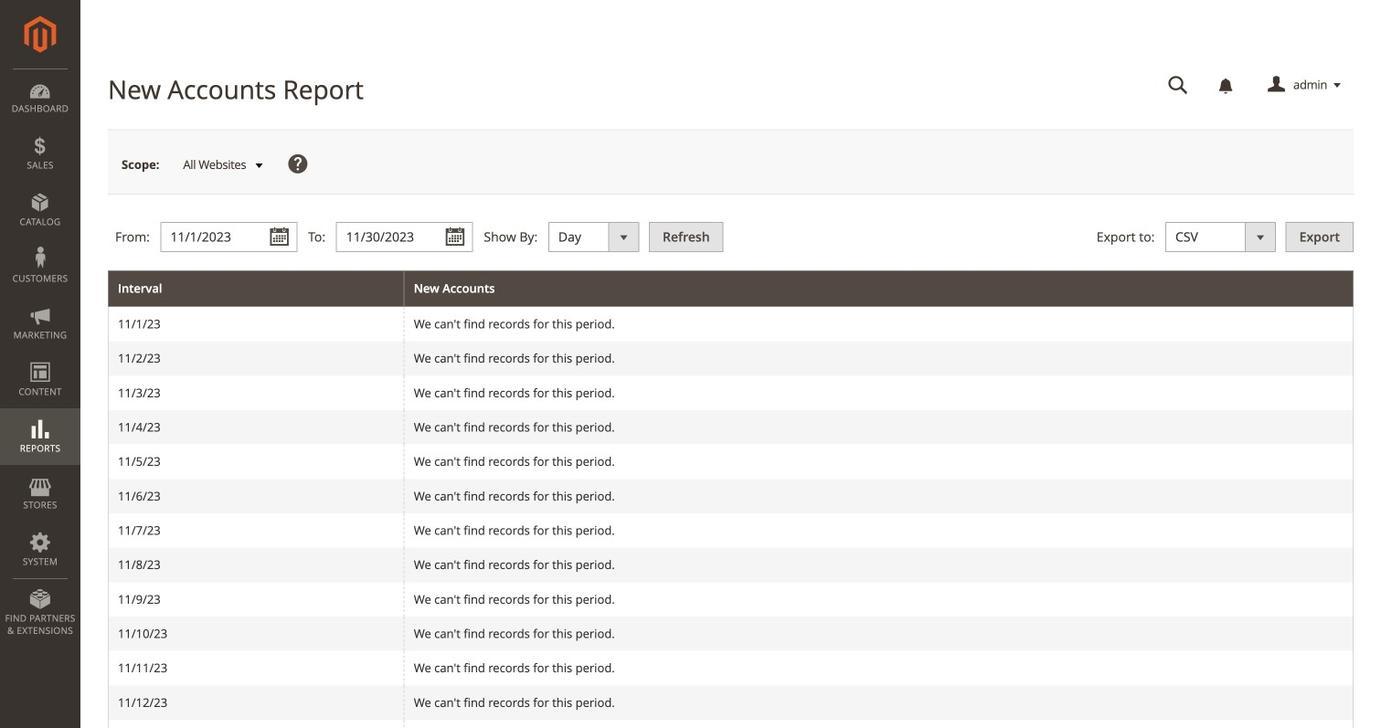 Task type: locate. For each thing, give the bounding box(es) containing it.
menu bar
[[0, 69, 80, 647]]

magento admin panel image
[[24, 16, 56, 53]]

None text field
[[1156, 70, 1202, 102], [161, 222, 298, 253], [336, 222, 474, 253], [1156, 70, 1202, 102], [161, 222, 298, 253], [336, 222, 474, 253]]



